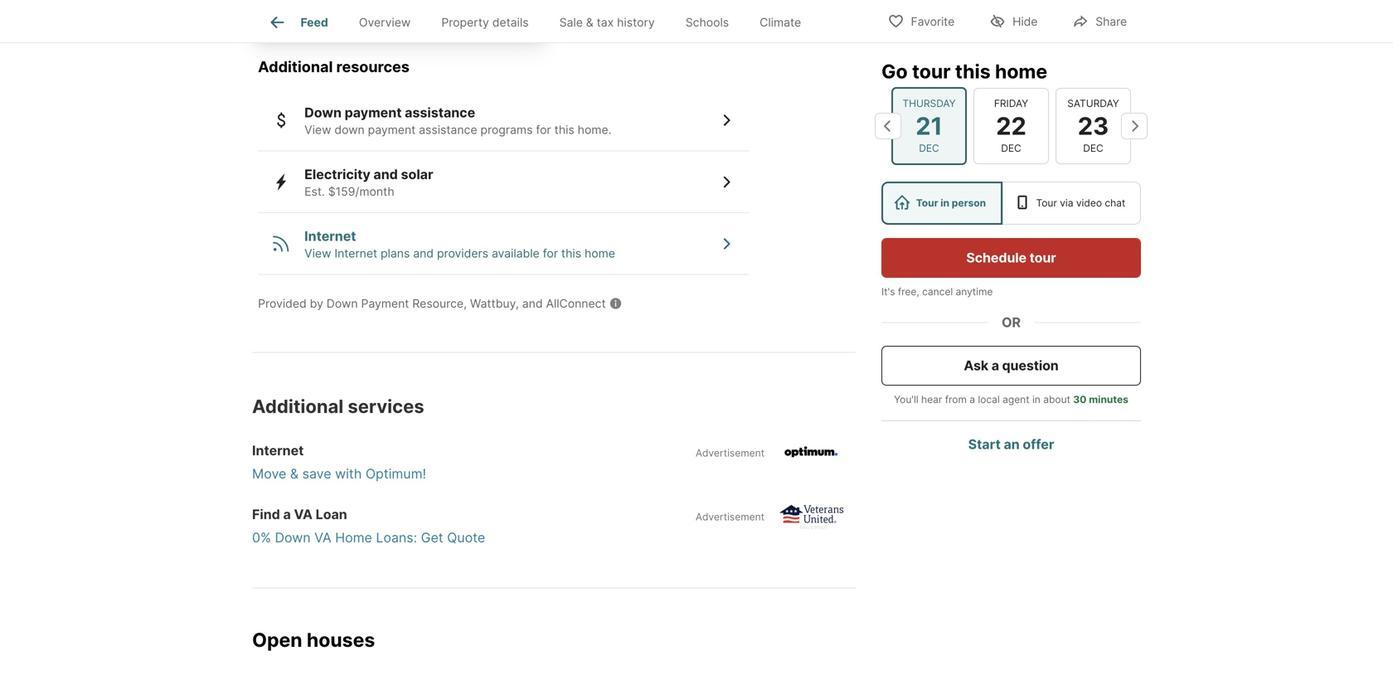 Task type: vqa. For each thing, say whether or not it's contained in the screenshot.
ON
no



Task type: describe. For each thing, give the bounding box(es) containing it.
for inside down payment assistance view down payment assistance programs for this home.
[[536, 123, 551, 137]]

$54,000 (20%) tooltip
[[252, 0, 856, 41]]

next image
[[1122, 113, 1148, 139]]

plans
[[381, 246, 410, 261]]

est.
[[305, 185, 325, 199]]

thursday 21 dec
[[903, 97, 956, 154]]

move & save with optimum! link
[[252, 464, 866, 484]]

additional resources
[[258, 58, 410, 76]]

home.
[[578, 123, 612, 137]]

friday
[[995, 97, 1029, 109]]

1 vertical spatial in
[[1033, 394, 1041, 406]]

internet move & save with optimum!
[[252, 443, 426, 482]]

tab list containing feed
[[252, 0, 830, 42]]

ask a question
[[964, 358, 1059, 374]]

a for find a va loan 0% down va home loans: get quote
[[283, 506, 291, 523]]

free,
[[898, 286, 920, 298]]

details
[[493, 15, 529, 29]]

1 vertical spatial internet
[[335, 246, 378, 261]]

& inside tab
[[586, 15, 594, 29]]

previous image
[[875, 113, 902, 139]]

you'll
[[894, 394, 919, 406]]

providers
[[437, 246, 489, 261]]

climate
[[760, 15, 802, 29]]

0%
[[252, 530, 271, 546]]

loan
[[316, 506, 347, 523]]

electricity and solar est. $159/month
[[305, 166, 433, 199]]

tour via video chat
[[1037, 197, 1126, 209]]

cancel
[[923, 286, 953, 298]]

property
[[442, 15, 489, 29]]

by
[[310, 297, 323, 311]]

share
[[1096, 15, 1127, 29]]

find a va loan 0% down va home loans: get quote
[[252, 506, 485, 546]]

$159/month
[[328, 185, 395, 199]]

and inside the internet view internet plans and providers available for this home
[[413, 246, 434, 261]]

anytime
[[956, 286, 993, 298]]

go
[[882, 60, 908, 83]]

feed
[[301, 15, 328, 29]]

allconnect
[[546, 297, 606, 311]]

additional for additional services
[[252, 395, 344, 418]]

and inside "electricity and solar est. $159/month"
[[374, 166, 398, 183]]

1 vertical spatial assistance
[[419, 123, 477, 137]]

provided
[[258, 297, 307, 311]]

advertisement for internet move & save with optimum!
[[696, 447, 765, 459]]

save
[[302, 466, 331, 482]]

agent
[[1003, 394, 1030, 406]]

video
[[1077, 197, 1103, 209]]

schools tab
[[671, 2, 745, 42]]

get
[[421, 530, 444, 546]]

0 vertical spatial this
[[956, 60, 991, 83]]

tax
[[597, 15, 614, 29]]

1 vertical spatial payment
[[368, 123, 416, 137]]

it's
[[882, 286, 896, 298]]

services
[[348, 395, 424, 418]]

resources
[[336, 58, 410, 76]]

friday 22 dec
[[995, 97, 1029, 154]]

& inside internet move & save with optimum!
[[290, 466, 299, 482]]

down
[[335, 123, 365, 137]]

schools
[[686, 15, 729, 29]]

start an offer
[[969, 436, 1055, 453]]

0% down va home loans: get quote link
[[252, 528, 866, 548]]

dec for 23
[[1084, 142, 1104, 154]]

houses
[[307, 628, 375, 652]]

down inside down payment assistance view down payment assistance programs for this home.
[[305, 105, 342, 121]]

electricity
[[305, 166, 371, 183]]

30
[[1074, 394, 1087, 406]]

tour in person
[[917, 197, 986, 209]]

via
[[1060, 197, 1074, 209]]

solar
[[401, 166, 433, 183]]

hide
[[1013, 15, 1038, 29]]

about
[[1044, 394, 1071, 406]]

ask
[[964, 358, 989, 374]]

tour via video chat option
[[1003, 182, 1142, 225]]

dec for 22
[[1002, 142, 1022, 154]]

or
[[1002, 314, 1021, 331]]

$54,000 (20%)
[[415, 2, 528, 20]]

home
[[335, 530, 372, 546]]

property details
[[442, 15, 529, 29]]

open houses
[[252, 628, 375, 652]]

tour in person option
[[882, 182, 1003, 225]]

this inside the internet view internet plans and providers available for this home
[[562, 246, 582, 261]]

0 vertical spatial payment
[[345, 105, 402, 121]]

from
[[946, 394, 967, 406]]

optimum!
[[366, 466, 426, 482]]

minutes
[[1089, 394, 1129, 406]]

loans:
[[376, 530, 417, 546]]

go tour this home
[[882, 60, 1048, 83]]

thursday
[[903, 97, 956, 109]]



Task type: locate. For each thing, give the bounding box(es) containing it.
a right ask on the right
[[992, 358, 1000, 374]]

payment right down
[[368, 123, 416, 137]]

2 dec from the left
[[1002, 142, 1022, 154]]

payment up down
[[345, 105, 402, 121]]

1 vertical spatial &
[[290, 466, 299, 482]]

1 vertical spatial tour
[[1030, 250, 1057, 266]]

climate tab
[[745, 2, 817, 42]]

None button
[[892, 87, 967, 165], [974, 88, 1049, 164], [1056, 88, 1132, 164], [892, 87, 967, 165], [974, 88, 1049, 164], [1056, 88, 1132, 164]]

and right plans
[[413, 246, 434, 261]]

1 horizontal spatial va
[[315, 530, 332, 546]]

start an offer link
[[969, 436, 1055, 453]]

2 vertical spatial down
[[275, 530, 311, 546]]

3 dec from the left
[[1084, 142, 1104, 154]]

schedule tour
[[967, 250, 1057, 266]]

internet
[[305, 228, 356, 244], [335, 246, 378, 261], [252, 443, 304, 459]]

additional services
[[252, 395, 424, 418]]

2 view from the top
[[305, 246, 331, 261]]

0 horizontal spatial in
[[941, 197, 950, 209]]

internet down est.
[[305, 228, 356, 244]]

find
[[252, 506, 280, 523]]

sale & tax history tab
[[544, 2, 671, 42]]

0 vertical spatial for
[[536, 123, 551, 137]]

internet for internet move & save with optimum!
[[252, 443, 304, 459]]

hear
[[922, 394, 943, 406]]

$54,000
[[415, 2, 479, 20]]

0 horizontal spatial home
[[585, 246, 616, 261]]

0 horizontal spatial dec
[[919, 142, 940, 154]]

chat
[[1105, 197, 1126, 209]]

1 dec from the left
[[919, 142, 940, 154]]

advertisement
[[696, 447, 765, 459], [696, 511, 765, 523]]

with
[[335, 466, 362, 482]]

2 vertical spatial internet
[[252, 443, 304, 459]]

assistance
[[405, 105, 475, 121], [419, 123, 477, 137]]

you'll hear from a local agent in about 30 minutes
[[894, 394, 1129, 406]]

internet view internet plans and providers available for this home
[[305, 228, 616, 261]]

1 horizontal spatial a
[[970, 394, 976, 406]]

a
[[992, 358, 1000, 374], [970, 394, 976, 406], [283, 506, 291, 523]]

0 vertical spatial view
[[305, 123, 331, 137]]

tour for tour via video chat
[[1037, 197, 1058, 209]]

0 vertical spatial in
[[941, 197, 950, 209]]

0 vertical spatial va
[[294, 506, 313, 523]]

1 vertical spatial view
[[305, 246, 331, 261]]

sale
[[560, 15, 583, 29]]

this left home.
[[555, 123, 575, 137]]

0 vertical spatial assistance
[[405, 105, 475, 121]]

1 horizontal spatial and
[[413, 246, 434, 261]]

1 horizontal spatial tour
[[1030, 250, 1057, 266]]

it's free, cancel anytime
[[882, 286, 993, 298]]

in right agent
[[1033, 394, 1041, 406]]

dec inside saturday 23 dec
[[1084, 142, 1104, 154]]

home
[[996, 60, 1048, 83], [585, 246, 616, 261]]

1 vertical spatial home
[[585, 246, 616, 261]]

va
[[294, 506, 313, 523], [315, 530, 332, 546]]

offer
[[1023, 436, 1055, 453]]

for right available
[[543, 246, 558, 261]]

internet up move
[[252, 443, 304, 459]]

dec for 21
[[919, 142, 940, 154]]

additional up internet move & save with optimum!
[[252, 395, 344, 418]]

in left person
[[941, 197, 950, 209]]

advertisement for find a va loan 0% down va home loans: get quote
[[696, 511, 765, 523]]

va down loan on the left of the page
[[315, 530, 332, 546]]

programs
[[481, 123, 533, 137]]

for
[[536, 123, 551, 137], [543, 246, 558, 261]]

& left tax
[[586, 15, 594, 29]]

1 vertical spatial for
[[543, 246, 558, 261]]

additional down feed link
[[258, 58, 333, 76]]

wattbuy,
[[470, 297, 519, 311]]

person
[[952, 197, 986, 209]]

view
[[305, 123, 331, 137], [305, 246, 331, 261]]

hide button
[[976, 4, 1052, 38]]

0 vertical spatial a
[[992, 358, 1000, 374]]

view up 'by'
[[305, 246, 331, 261]]

list box
[[882, 182, 1142, 225]]

a inside find a va loan 0% down va home loans: get quote
[[283, 506, 291, 523]]

0 vertical spatial &
[[586, 15, 594, 29]]

this up the allconnect
[[562, 246, 582, 261]]

dec down 22
[[1002, 142, 1022, 154]]

payment
[[345, 105, 402, 121], [368, 123, 416, 137]]

tour left person
[[917, 197, 939, 209]]

this inside down payment assistance view down payment assistance programs for this home.
[[555, 123, 575, 137]]

dec down 23
[[1084, 142, 1104, 154]]

1 vertical spatial va
[[315, 530, 332, 546]]

& left save
[[290, 466, 299, 482]]

0 horizontal spatial tour
[[917, 197, 939, 209]]

tour right schedule
[[1030, 250, 1057, 266]]

1 horizontal spatial in
[[1033, 394, 1041, 406]]

tour inside button
[[1030, 250, 1057, 266]]

resource,
[[413, 297, 467, 311]]

favorite
[[911, 15, 955, 29]]

0 horizontal spatial a
[[283, 506, 291, 523]]

1 vertical spatial this
[[555, 123, 575, 137]]

a right find
[[283, 506, 291, 523]]

2 horizontal spatial a
[[992, 358, 1000, 374]]

2 vertical spatial and
[[522, 297, 543, 311]]

1 tour from the left
[[917, 197, 939, 209]]

a for ask a question
[[992, 358, 1000, 374]]

start
[[969, 436, 1001, 453]]

tour for go
[[913, 60, 951, 83]]

0 vertical spatial home
[[996, 60, 1048, 83]]

total down:
[[272, 3, 346, 19]]

0 vertical spatial and
[[374, 166, 398, 183]]

23
[[1078, 111, 1109, 140]]

dec inside thursday 21 dec
[[919, 142, 940, 154]]

history
[[617, 15, 655, 29]]

payment
[[361, 297, 409, 311]]

down:
[[307, 3, 346, 19]]

provided by down payment resource, wattbuy, and allconnect
[[258, 297, 606, 311]]

additional for additional resources
[[258, 58, 333, 76]]

this up "thursday" at the right top of the page
[[956, 60, 991, 83]]

list box containing tour in person
[[882, 182, 1142, 225]]

tab list
[[252, 0, 830, 42]]

down right "0%"
[[275, 530, 311, 546]]

tour left via
[[1037, 197, 1058, 209]]

0 horizontal spatial va
[[294, 506, 313, 523]]

0 horizontal spatial &
[[290, 466, 299, 482]]

1 advertisement from the top
[[696, 447, 765, 459]]

2 horizontal spatial and
[[522, 297, 543, 311]]

1 vertical spatial a
[[970, 394, 976, 406]]

and right wattbuy,
[[522, 297, 543, 311]]

sale & tax history
[[560, 15, 655, 29]]

dec down 21
[[919, 142, 940, 154]]

and
[[374, 166, 398, 183], [413, 246, 434, 261], [522, 297, 543, 311]]

share button
[[1059, 4, 1142, 38]]

schedule tour button
[[882, 238, 1142, 278]]

1 vertical spatial advertisement
[[696, 511, 765, 523]]

available
[[492, 246, 540, 261]]

feed link
[[268, 12, 328, 32]]

va left loan on the left of the page
[[294, 506, 313, 523]]

internet inside internet move & save with optimum!
[[252, 443, 304, 459]]

down up down
[[305, 105, 342, 121]]

saturday
[[1068, 97, 1120, 109]]

a right 'from'
[[970, 394, 976, 406]]

home up the allconnect
[[585, 246, 616, 261]]

1 vertical spatial down
[[327, 297, 358, 311]]

1 vertical spatial and
[[413, 246, 434, 261]]

question
[[1003, 358, 1059, 374]]

21
[[916, 111, 943, 140]]

overview
[[359, 15, 411, 29]]

1 horizontal spatial tour
[[1037, 197, 1058, 209]]

ask a question button
[[882, 346, 1142, 386]]

home up friday at the top right
[[996, 60, 1048, 83]]

0 vertical spatial tour
[[913, 60, 951, 83]]

down inside find a va loan 0% down va home loans: get quote
[[275, 530, 311, 546]]

home inside the internet view internet plans and providers available for this home
[[585, 246, 616, 261]]

in inside option
[[941, 197, 950, 209]]

0 horizontal spatial and
[[374, 166, 398, 183]]

tour up "thursday" at the right top of the page
[[913, 60, 951, 83]]

(20%)
[[483, 2, 528, 20]]

1 view from the top
[[305, 123, 331, 137]]

view inside the internet view internet plans and providers available for this home
[[305, 246, 331, 261]]

2 tour from the left
[[1037, 197, 1058, 209]]

1 horizontal spatial home
[[996, 60, 1048, 83]]

this
[[956, 60, 991, 83], [555, 123, 575, 137], [562, 246, 582, 261]]

move
[[252, 466, 287, 482]]

internet left plans
[[335, 246, 378, 261]]

22
[[997, 111, 1027, 140]]

favorite button
[[874, 4, 969, 38]]

2 vertical spatial this
[[562, 246, 582, 261]]

dec inside friday 22 dec
[[1002, 142, 1022, 154]]

0 vertical spatial internet
[[305, 228, 356, 244]]

0 vertical spatial down
[[305, 105, 342, 121]]

total
[[272, 3, 303, 19]]

1 horizontal spatial &
[[586, 15, 594, 29]]

view left down
[[305, 123, 331, 137]]

1 vertical spatial additional
[[252, 395, 344, 418]]

quote
[[447, 530, 485, 546]]

for inside the internet view internet plans and providers available for this home
[[543, 246, 558, 261]]

2 horizontal spatial dec
[[1084, 142, 1104, 154]]

an
[[1004, 436, 1020, 453]]

2 vertical spatial a
[[283, 506, 291, 523]]

internet for internet view internet plans and providers available for this home
[[305, 228, 356, 244]]

and up '$159/month'
[[374, 166, 398, 183]]

0 vertical spatial advertisement
[[696, 447, 765, 459]]

in
[[941, 197, 950, 209], [1033, 394, 1041, 406]]

view inside down payment assistance view down payment assistance programs for this home.
[[305, 123, 331, 137]]

down
[[305, 105, 342, 121], [327, 297, 358, 311], [275, 530, 311, 546]]

tour for tour in person
[[917, 197, 939, 209]]

down right 'by'
[[327, 297, 358, 311]]

open
[[252, 628, 302, 652]]

local
[[978, 394, 1000, 406]]

down payment assistance view down payment assistance programs for this home.
[[305, 105, 612, 137]]

tour for schedule
[[1030, 250, 1057, 266]]

1 horizontal spatial dec
[[1002, 142, 1022, 154]]

2 advertisement from the top
[[696, 511, 765, 523]]

for right programs
[[536, 123, 551, 137]]

overview tab
[[344, 2, 426, 42]]

0 vertical spatial additional
[[258, 58, 333, 76]]

0 horizontal spatial tour
[[913, 60, 951, 83]]

property details tab
[[426, 2, 544, 42]]

saturday 23 dec
[[1068, 97, 1120, 154]]

a inside button
[[992, 358, 1000, 374]]



